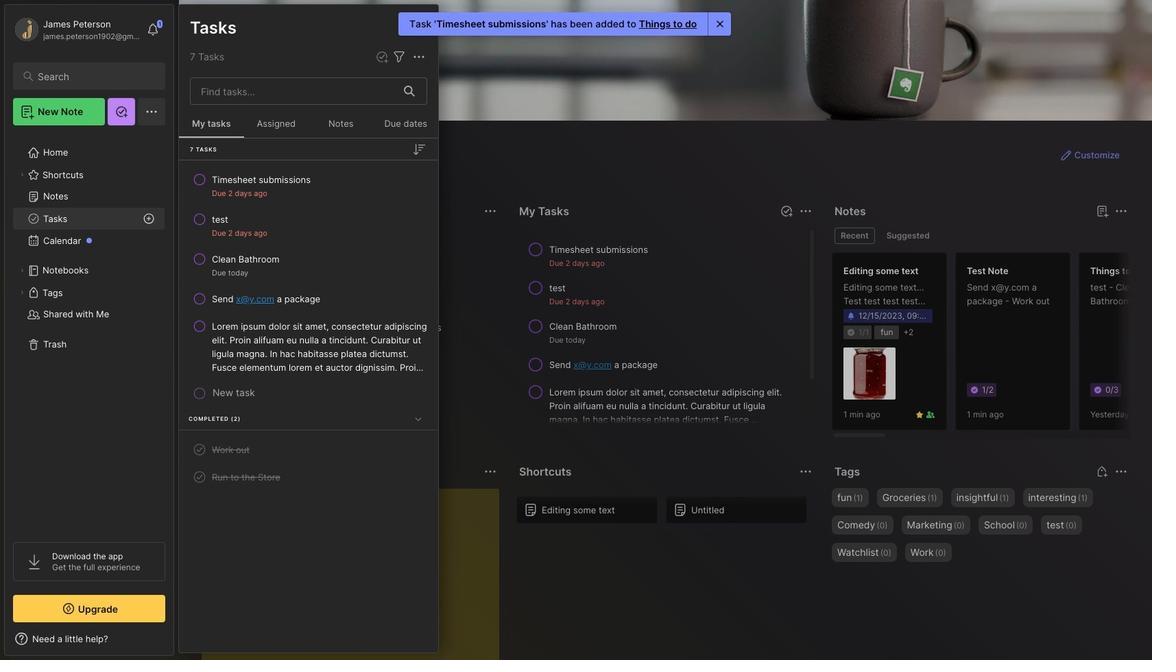 Task type: locate. For each thing, give the bounding box(es) containing it.
row group
[[179, 139, 438, 501], [516, 236, 815, 468], [832, 252, 1152, 439], [516, 496, 815, 532]]

clean bathroom 2 cell
[[212, 252, 279, 266]]

3 row from the top
[[184, 247, 433, 284]]

0 vertical spatial new task image
[[375, 50, 389, 64]]

1 tab from the left
[[835, 228, 875, 244]]

Start writing… text field
[[213, 489, 499, 660]]

1 row from the top
[[184, 167, 433, 204]]

More actions and view options field
[[407, 49, 427, 65]]

WHAT'S NEW field
[[5, 628, 173, 650]]

None search field
[[38, 68, 153, 84]]

2 tab from the left
[[880, 228, 936, 244]]

lorem ipsum dolor sit amet, consectetur adipiscing elit. proin alifuam eu nulla a tincidunt. curabitur ut ligula magna. in hac habitasse platea dictumst. fusce elementum lorem et auctor dignissim. proin eget mi id urna euismod consectetur. pellentesque porttitor ac urna quis fermentum: 4 cell
[[212, 320, 427, 374]]

Sort options field
[[411, 141, 427, 157]]

1 horizontal spatial new task image
[[780, 204, 793, 218]]

none search field inside main element
[[38, 68, 153, 84]]

new task image
[[375, 50, 389, 64], [780, 204, 793, 218]]

expand tags image
[[18, 289, 26, 297]]

row
[[184, 167, 433, 204], [184, 207, 433, 244], [184, 247, 433, 284], [184, 287, 433, 311], [184, 314, 433, 380], [184, 438, 433, 462], [184, 465, 433, 490]]

1 vertical spatial new task image
[[780, 204, 793, 218]]

1 horizontal spatial tab
[[880, 228, 936, 244]]

test 1 cell
[[212, 213, 228, 226]]

sort options image
[[411, 141, 427, 157]]

tree
[[5, 134, 173, 530]]

click to collapse image
[[173, 635, 183, 651]]

work out 0 cell
[[212, 443, 250, 457]]

0 horizontal spatial tab
[[835, 228, 875, 244]]

tab
[[835, 228, 875, 244], [880, 228, 936, 244]]

tab list
[[835, 228, 1125, 244]]

6 row from the top
[[184, 438, 433, 462]]

4 row from the top
[[184, 287, 433, 311]]

alert
[[398, 12, 731, 36]]

0 horizontal spatial new task image
[[375, 50, 389, 64]]



Task type: vqa. For each thing, say whether or not it's contained in the screenshot.
Notes
no



Task type: describe. For each thing, give the bounding box(es) containing it.
Search text field
[[38, 70, 153, 83]]

run to the store 1 cell
[[212, 470, 280, 484]]

timesheet submissions 0 cell
[[212, 173, 311, 187]]

main element
[[0, 0, 178, 660]]

send x@y.com a package 3 cell
[[212, 292, 320, 306]]

7 row from the top
[[184, 465, 433, 490]]

collapse 01_completed image
[[411, 412, 425, 426]]

Account field
[[13, 16, 140, 43]]

Filter tasks field
[[391, 49, 407, 65]]

5 row from the top
[[184, 314, 433, 380]]

filter tasks image
[[391, 49, 407, 65]]

thumbnail image
[[843, 348, 896, 400]]

more actions and view options image
[[411, 49, 427, 65]]

2 row from the top
[[184, 207, 433, 244]]

expand notebooks image
[[18, 267, 26, 275]]

Find tasks… text field
[[193, 80, 396, 103]]

tree inside main element
[[5, 134, 173, 530]]



